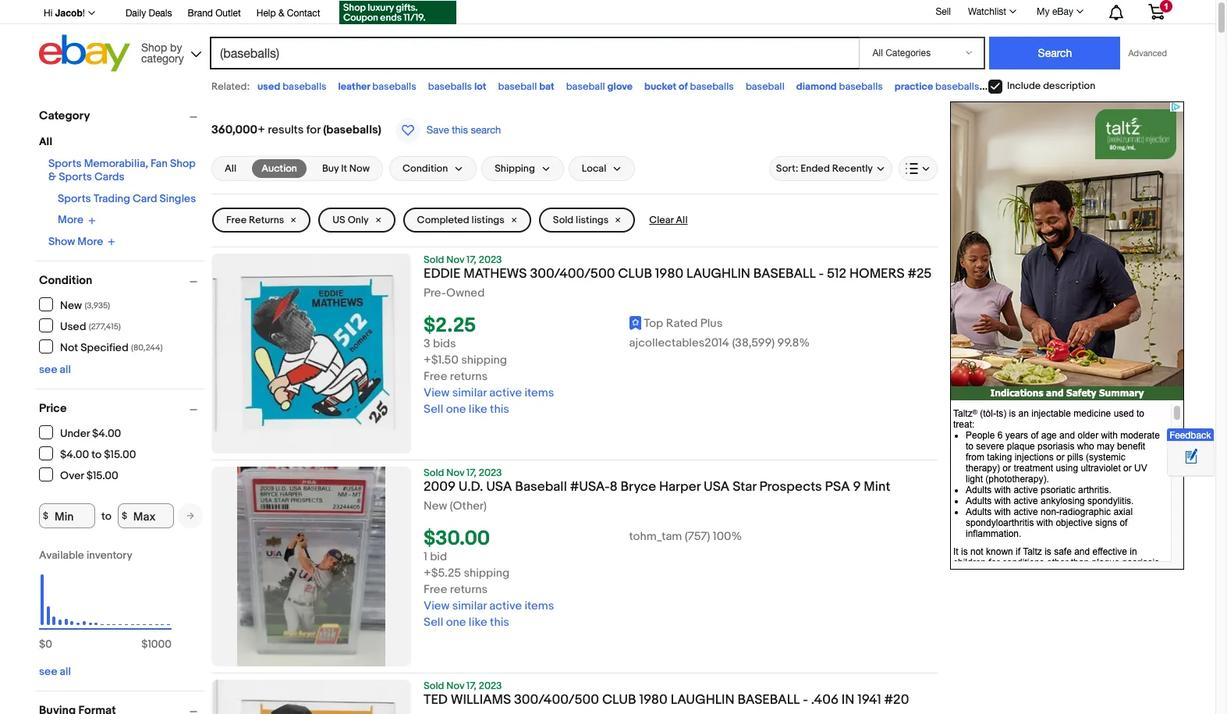 Task type: locate. For each thing, give the bounding box(es) containing it.
like inside tohm_tam (757) 100% 1 bid +$5.25 shipping free returns view similar active items sell one like this
[[469, 615, 488, 630]]

shipping right +$5.25
[[464, 566, 510, 581]]

1 vertical spatial 2023
[[479, 467, 502, 479]]

0 vertical spatial $15.00
[[104, 448, 136, 461]]

club for mathews
[[618, 266, 653, 282]]

mathews
[[464, 266, 527, 282]]

baseball
[[515, 479, 567, 495]]

1 vertical spatial see all
[[39, 665, 71, 678]]

0 vertical spatial see
[[39, 363, 57, 376]]

1 nov from the top
[[447, 254, 465, 266]]

300/400/500 inside sold  nov 17, 2023 ted williams 300/400/500 club 1980 laughlin baseball - .406 in 1941  #20
[[514, 692, 600, 708]]

laughlin inside sold  nov 17, 2023 eddie mathews 300/400/500 club 1980 laughlin baseball - 512 homers  #25 pre-owned
[[687, 266, 751, 282]]

1 vertical spatial baseball
[[738, 692, 800, 708]]

condition inside main content
[[403, 162, 448, 175]]

view similar active items link down +$5.25
[[424, 599, 554, 614]]

1 horizontal spatial &
[[279, 8, 285, 19]]

2 2023 from the top
[[479, 467, 502, 479]]

2 vertical spatial nov
[[447, 680, 465, 692]]

1 vertical spatial returns
[[450, 582, 488, 597]]

0 vertical spatial shipping
[[461, 353, 507, 368]]

sold for mathews
[[424, 254, 444, 266]]

1 vertical spatial view similar active items link
[[424, 599, 554, 614]]

2 see all button from the top
[[39, 665, 71, 678]]

view similar active items link down +$1.50 in the left of the page
[[424, 386, 554, 401]]

2023 up owned
[[479, 254, 502, 266]]

0 horizontal spatial new
[[60, 299, 82, 312]]

0 vertical spatial more
[[58, 213, 83, 227]]

clear all
[[650, 214, 688, 226]]

17, right eddie
[[467, 254, 477, 266]]

to down under $4.00 on the bottom of page
[[92, 448, 102, 461]]

17, up "(other)"
[[467, 467, 477, 479]]

ted williams 300/400/500 club 1980 laughlin baseball - .406 in 1941  #20 heading
[[424, 692, 910, 708]]

baseball left glove
[[566, 80, 605, 93]]

9
[[854, 479, 861, 495]]

0 horizontal spatial shop
[[141, 41, 167, 53]]

1 horizontal spatial 1
[[1165, 2, 1169, 11]]

baseball left 512
[[754, 266, 816, 282]]

Maximum Value in $ text field
[[118, 503, 174, 528]]

Auction selected text field
[[262, 162, 297, 176]]

us
[[333, 214, 346, 226]]

club
[[618, 266, 653, 282], [603, 692, 637, 708]]

similar inside tohm_tam (757) 100% 1 bid +$5.25 shipping free returns view similar active items sell one like this
[[452, 599, 487, 614]]

0 horizontal spatial &
[[48, 170, 56, 183]]

nov inside sold  nov 17, 2023 eddie mathews 300/400/500 club 1980 laughlin baseball - 512 homers  #25 pre-owned
[[447, 254, 465, 266]]

1 vertical spatial like
[[469, 615, 488, 630]]

- inside sold  nov 17, 2023 ted williams 300/400/500 club 1980 laughlin baseball - .406 in 1941  #20
[[803, 692, 809, 708]]

2023 for $30.00
[[479, 467, 502, 479]]

fan
[[151, 157, 168, 170]]

baseball left bat
[[498, 80, 537, 93]]

2 nov from the top
[[447, 467, 465, 479]]

2 vertical spatial free
[[424, 582, 448, 597]]

in
[[842, 692, 855, 708]]

sell inside ajcollectables2014 (38,599) 99.8% +$1.50 shipping free returns view similar active items sell one like this
[[424, 402, 444, 417]]

1 baseballs from the left
[[283, 80, 327, 93]]

new down the 2009
[[424, 499, 447, 514]]

shop right fan
[[170, 157, 196, 170]]

1 vertical spatial see
[[39, 665, 57, 678]]

tohm_tam
[[630, 529, 683, 544]]

sell one like this link down +$1.50 in the left of the page
[[424, 402, 510, 417]]

0 vertical spatial similar
[[452, 386, 487, 401]]

$4.00 up $4.00 to $15.00
[[92, 427, 121, 440]]

to right minimum value in $ text field
[[101, 509, 112, 523]]

glove
[[608, 80, 633, 93]]

0 vertical spatial condition button
[[389, 156, 477, 181]]

1 vertical spatial more
[[78, 235, 103, 248]]

2 items from the top
[[525, 599, 554, 614]]

1 2023 from the top
[[479, 254, 502, 266]]

over $15.00 link
[[39, 468, 119, 482]]

17, for $2.25
[[467, 254, 477, 266]]

sold for williams
[[424, 680, 444, 692]]

returns down +$1.50 in the left of the page
[[450, 369, 488, 384]]

1 vertical spatial 1980
[[640, 692, 668, 708]]

save
[[427, 124, 449, 136]]

nov for $30.00
[[447, 467, 465, 479]]

free down +$1.50 in the left of the page
[[424, 369, 448, 384]]

sold inside sold  nov 17, 2023 2009 u.d. usa baseball #usa-8 bryce harper usa star prospects psa 9 mint new (other)
[[424, 467, 444, 479]]

advanced
[[1129, 48, 1168, 58]]

to
[[92, 448, 102, 461], [101, 509, 112, 523]]

- left .406 at the bottom
[[803, 692, 809, 708]]

sold down local dropdown button
[[553, 214, 574, 226]]

see all down 0
[[39, 665, 71, 678]]

listings right completed
[[472, 214, 505, 226]]

0 vertical spatial baseball
[[754, 266, 816, 282]]

contact
[[287, 8, 320, 19]]

condition button down save
[[389, 156, 477, 181]]

my
[[1037, 6, 1050, 17]]

1 items from the top
[[525, 386, 554, 401]]

like
[[469, 402, 488, 417], [469, 615, 488, 630]]

.406
[[812, 692, 839, 708]]

jacob
[[55, 7, 83, 19]]

star
[[733, 479, 757, 495]]

baseballs lot
[[428, 80, 487, 93]]

1 horizontal spatial baseball
[[566, 80, 605, 93]]

brand
[[188, 8, 213, 19]]

usa left star
[[704, 479, 730, 495]]

#25
[[908, 266, 932, 282]]

see all down not
[[39, 363, 71, 376]]

$4.00 to $15.00 link
[[39, 447, 137, 461]]

1 vertical spatial new
[[424, 499, 447, 514]]

1 17, from the top
[[467, 254, 477, 266]]

condition button up (3,935)
[[39, 273, 205, 288]]

2 similar from the top
[[452, 599, 487, 614]]

300/400/500 for mathews
[[530, 266, 615, 282]]

baseballs right of
[[690, 80, 734, 93]]

1980 inside sold  nov 17, 2023 eddie mathews 300/400/500 club 1980 laughlin baseball - 512 homers  #25 pre-owned
[[656, 266, 684, 282]]

new inside sold  nov 17, 2023 2009 u.d. usa baseball #usa-8 bryce harper usa star prospects psa 9 mint new (other)
[[424, 499, 447, 514]]

7 baseballs from the left
[[1032, 80, 1076, 93]]

see all button down not
[[39, 363, 71, 376]]

similar down +$5.25
[[452, 599, 487, 614]]

4 baseballs from the left
[[690, 80, 734, 93]]

1 vertical spatial shipping
[[464, 566, 510, 581]]

view
[[424, 386, 450, 401], [424, 599, 450, 614]]

help & contact link
[[257, 5, 320, 23]]

1 view similar active items link from the top
[[424, 386, 554, 401]]

top rated plus
[[644, 316, 723, 331]]

daily deals
[[126, 8, 172, 19]]

2 vertical spatial 2023
[[479, 680, 502, 692]]

sold up pre-
[[424, 254, 444, 266]]

0 vertical spatial $4.00
[[92, 427, 121, 440]]

u.d.
[[459, 479, 483, 495]]

shipping right +$1.50 in the left of the page
[[461, 353, 507, 368]]

1 vertical spatial 17,
[[467, 467, 477, 479]]

0 vertical spatial sell one like this link
[[424, 402, 510, 417]]

$15.00 down under $4.00 on the bottom of page
[[104, 448, 136, 461]]

0 horizontal spatial $4.00
[[60, 448, 89, 461]]

usa right u.d.
[[486, 479, 512, 495]]

$4.00
[[92, 427, 121, 440], [60, 448, 89, 461]]

1 vertical spatial condition
[[39, 273, 92, 288]]

like up williams at the left of page
[[469, 615, 488, 630]]

1 all from the top
[[60, 363, 71, 376]]

brand outlet link
[[188, 5, 241, 23]]

2 vertical spatial this
[[490, 615, 510, 630]]

0 vertical spatial sell
[[936, 6, 952, 17]]

0 vertical spatial 1
[[1165, 2, 1169, 11]]

recently
[[833, 162, 873, 175]]

$
[[43, 510, 49, 522], [122, 510, 127, 522], [39, 638, 45, 651], [141, 638, 148, 651]]

1 vertical spatial all
[[225, 162, 237, 175]]

0 vertical spatial to
[[92, 448, 102, 461]]

1 vertical spatial nov
[[447, 467, 465, 479]]

sold inside sold  nov 17, 2023 eddie mathews 300/400/500 club 1980 laughlin baseball - 512 homers  #25 pre-owned
[[424, 254, 444, 266]]

listings down "local"
[[576, 214, 609, 226]]

listings inside 'link'
[[472, 214, 505, 226]]

1 vertical spatial items
[[525, 599, 554, 614]]

advanced link
[[1121, 37, 1176, 69]]

1 see all button from the top
[[39, 363, 71, 376]]

$4.00 inside "link"
[[92, 427, 121, 440]]

1 vertical spatial laughlin
[[671, 692, 735, 708]]

1 horizontal spatial new
[[424, 499, 447, 514]]

more inside 'button'
[[78, 235, 103, 248]]

sell one like this link down +$5.25
[[424, 615, 510, 630]]

2 all from the top
[[60, 665, 71, 678]]

2 horizontal spatial all
[[676, 214, 688, 226]]

used
[[258, 80, 280, 93]]

eddie mathews 300/400/500 club 1980 laughlin baseball - 512 homers  #25 image
[[213, 254, 410, 454]]

only
[[348, 214, 369, 226]]

1980 inside sold  nov 17, 2023 ted williams 300/400/500 club 1980 laughlin baseball - .406 in 1941  #20
[[640, 692, 668, 708]]

1 active from the top
[[490, 386, 522, 401]]

1 inside tohm_tam (757) 100% 1 bid +$5.25 shipping free returns view similar active items sell one like this
[[424, 550, 428, 565]]

0 vertical spatial see all
[[39, 363, 71, 376]]

plus
[[701, 316, 723, 331]]

0 vertical spatial new
[[60, 299, 82, 312]]

1 vertical spatial this
[[490, 402, 510, 417]]

2 sell one like this link from the top
[[424, 615, 510, 630]]

one down +$1.50 in the left of the page
[[446, 402, 466, 417]]

laughlin inside sold  nov 17, 2023 ted williams 300/400/500 club 1980 laughlin baseball - .406 in 1941  #20
[[671, 692, 735, 708]]

2 view from the top
[[424, 599, 450, 614]]

0 vertical spatial club
[[618, 266, 653, 282]]

price button
[[39, 401, 205, 416]]

2 returns from the top
[[450, 582, 488, 597]]

1 returns from the top
[[450, 369, 488, 384]]

auction
[[262, 162, 297, 175]]

returns down +$5.25
[[450, 582, 488, 597]]

1 vertical spatial sell
[[424, 402, 444, 417]]

0 vertical spatial 17,
[[467, 254, 477, 266]]

like up u.d.
[[469, 402, 488, 417]]

now
[[350, 162, 370, 175]]

17, for $30.00
[[467, 467, 477, 479]]

rawlings baseballs
[[992, 80, 1076, 93]]

all down 360,000
[[225, 162, 237, 175]]

1 horizontal spatial condition
[[403, 162, 448, 175]]

300/400/500 down sold listings
[[530, 266, 615, 282]]

sell inside account "navigation"
[[936, 6, 952, 17]]

1 vertical spatial active
[[490, 599, 522, 614]]

returns inside tohm_tam (757) 100% 1 bid +$5.25 shipping free returns view similar active items sell one like this
[[450, 582, 488, 597]]

1 vertical spatial view
[[424, 599, 450, 614]]

baseballs right leather at the top of the page
[[373, 80, 417, 93]]

shipping inside tohm_tam (757) 100% 1 bid +$5.25 shipping free returns view similar active items sell one like this
[[464, 566, 510, 581]]

2 vertical spatial 17,
[[467, 680, 477, 692]]

2 vertical spatial sell
[[424, 615, 444, 630]]

see all button down 0
[[39, 665, 71, 678]]

baseballs right practice
[[936, 80, 980, 93]]

1 vertical spatial to
[[101, 509, 112, 523]]

1 horizontal spatial -
[[819, 266, 824, 282]]

diamond baseballs
[[797, 80, 884, 93]]

0 horizontal spatial -
[[803, 692, 809, 708]]

1 like from the top
[[469, 402, 488, 417]]

1 horizontal spatial usa
[[704, 479, 730, 495]]

more down more button
[[78, 235, 103, 248]]

1 similar from the top
[[452, 386, 487, 401]]

2 vertical spatial all
[[676, 214, 688, 226]]

ted williams 300/400/500 club 1980 laughlin baseball - .406 in 1941  #20 image
[[213, 680, 410, 714]]

0 vertical spatial items
[[525, 386, 554, 401]]

1 up the advanced link
[[1165, 2, 1169, 11]]

watchlist
[[969, 6, 1007, 17]]

0 vertical spatial like
[[469, 402, 488, 417]]

2 see all from the top
[[39, 665, 71, 678]]

3 2023 from the top
[[479, 680, 502, 692]]

17, inside sold  nov 17, 2023 ted williams 300/400/500 club 1980 laughlin baseball - .406 in 1941  #20
[[467, 680, 477, 692]]

free returns link
[[212, 208, 311, 233]]

8
[[610, 479, 618, 495]]

sold left williams at the left of page
[[424, 680, 444, 692]]

0 vertical spatial 1980
[[656, 266, 684, 282]]

+$1.50
[[424, 353, 459, 368]]

6 baseballs from the left
[[936, 80, 980, 93]]

- for 512
[[819, 266, 824, 282]]

shipping inside ajcollectables2014 (38,599) 99.8% +$1.50 shipping free returns view similar active items sell one like this
[[461, 353, 507, 368]]

view similar active items link
[[424, 386, 554, 401], [424, 599, 554, 614]]

view down +$5.25
[[424, 599, 450, 614]]

$15.00 down $4.00 to $15.00
[[86, 469, 118, 482]]

used (277,415)
[[60, 320, 121, 333]]

baseball inside sold  nov 17, 2023 eddie mathews 300/400/500 club 1980 laughlin baseball - 512 homers  #25 pre-owned
[[754, 266, 816, 282]]

2 active from the top
[[490, 599, 522, 614]]

Search for anything text field
[[212, 38, 857, 68]]

0 vertical spatial 300/400/500
[[530, 266, 615, 282]]

1941
[[858, 692, 882, 708]]

sort: ended recently button
[[770, 156, 893, 181]]

+$5.25
[[424, 566, 461, 581]]

1 listings from the left
[[472, 214, 505, 226]]

17, right ted
[[467, 680, 477, 692]]

nov inside sold  nov 17, 2023 ted williams 300/400/500 club 1980 laughlin baseball - .406 in 1941  #20
[[447, 680, 465, 692]]

1 see all from the top
[[39, 363, 71, 376]]

0 vertical spatial &
[[279, 8, 285, 19]]

0 vertical spatial this
[[452, 124, 468, 136]]

1 vertical spatial one
[[446, 615, 466, 630]]

1 horizontal spatial listings
[[576, 214, 609, 226]]

300/400/500 inside sold  nov 17, 2023 eddie mathews 300/400/500 club 1980 laughlin baseball - 512 homers  #25 pre-owned
[[530, 266, 615, 282]]

this inside ajcollectables2014 (38,599) 99.8% +$1.50 shipping free returns view similar active items sell one like this
[[490, 402, 510, 417]]

card
[[133, 192, 157, 205]]

sports for sports trading card singles
[[58, 192, 91, 205]]

sell down +$5.25
[[424, 615, 444, 630]]

free down +$5.25
[[424, 582, 448, 597]]

3 nov from the top
[[447, 680, 465, 692]]

nov inside sold  nov 17, 2023 2009 u.d. usa baseball #usa-8 bryce harper usa star prospects psa 9 mint new (other)
[[447, 467, 465, 479]]

0 vertical spatial view similar active items link
[[424, 386, 554, 401]]

2023 for $2.25
[[479, 254, 502, 266]]

- for .406
[[803, 692, 809, 708]]

2 listings from the left
[[576, 214, 609, 226]]

baseball left the diamond
[[746, 80, 785, 93]]

all for price
[[60, 665, 71, 678]]

daily deals link
[[126, 5, 172, 23]]

baseball
[[754, 266, 816, 282], [738, 692, 800, 708]]

feedback
[[1170, 430, 1212, 441]]

1 vertical spatial 300/400/500
[[514, 692, 600, 708]]

0 vertical spatial returns
[[450, 369, 488, 384]]

ajcollectables2014 (38,599) 99.8% +$1.50 shipping free returns view similar active items sell one like this
[[424, 336, 810, 417]]

sports
[[48, 157, 82, 170], [59, 170, 92, 183], [58, 192, 91, 205]]

None submit
[[990, 37, 1121, 69]]

local button
[[569, 156, 636, 181]]

pre-
[[424, 286, 447, 301]]

sell down +$1.50 in the left of the page
[[424, 402, 444, 417]]

new up used
[[60, 299, 82, 312]]

Minimum Value in $ text field
[[39, 503, 95, 528]]

2 usa from the left
[[704, 479, 730, 495]]

condition up new (3,935) in the top left of the page
[[39, 273, 92, 288]]

17, inside sold  nov 17, 2023 2009 u.d. usa baseball #usa-8 bryce harper usa star prospects psa 9 mint new (other)
[[467, 467, 477, 479]]

all down category
[[39, 135, 52, 148]]

similar down +$1.50 in the left of the page
[[452, 386, 487, 401]]

17, inside sold  nov 17, 2023 eddie mathews 300/400/500 club 1980 laughlin baseball - 512 homers  #25 pre-owned
[[467, 254, 477, 266]]

1 vertical spatial see all button
[[39, 665, 71, 678]]

2023
[[479, 254, 502, 266], [479, 467, 502, 479], [479, 680, 502, 692]]

0 horizontal spatial baseball
[[498, 80, 537, 93]]

& inside help & contact 'link'
[[279, 8, 285, 19]]

0 horizontal spatial usa
[[486, 479, 512, 495]]

baseballs for diamond baseballs
[[840, 80, 884, 93]]

baseballs right the diamond
[[840, 80, 884, 93]]

$4.00 up over $15.00 link
[[60, 448, 89, 461]]

1 see from the top
[[39, 363, 57, 376]]

0 horizontal spatial listings
[[472, 214, 505, 226]]

2 baseball from the left
[[566, 80, 605, 93]]

listings for completed listings
[[472, 214, 505, 226]]

free left returns
[[226, 214, 247, 226]]

0 vertical spatial shop
[[141, 41, 167, 53]]

1 vertical spatial shop
[[170, 157, 196, 170]]

0 vertical spatial view
[[424, 386, 450, 401]]

2 one from the top
[[446, 615, 466, 630]]

2023 right ted
[[479, 680, 502, 692]]

of
[[679, 80, 688, 93]]

psa
[[826, 479, 851, 495]]

1 vertical spatial -
[[803, 692, 809, 708]]

1
[[1165, 2, 1169, 11], [424, 550, 428, 565]]

0 vertical spatial see all button
[[39, 363, 71, 376]]

baseballs for leather baseballs
[[373, 80, 417, 93]]

baseballs right the used
[[283, 80, 327, 93]]

5 baseballs from the left
[[840, 80, 884, 93]]

view down +$1.50 in the left of the page
[[424, 386, 450, 401]]

0 vertical spatial 2023
[[479, 254, 502, 266]]

0 vertical spatial active
[[490, 386, 522, 401]]

returns
[[450, 369, 488, 384], [450, 582, 488, 597]]

0 horizontal spatial all
[[39, 135, 52, 148]]

2 see from the top
[[39, 665, 57, 678]]

2 baseballs from the left
[[373, 80, 417, 93]]

sports for sports memorabilia, fan shop & sports cards
[[48, 157, 82, 170]]

2 like from the top
[[469, 615, 488, 630]]

2023 inside sold  nov 17, 2023 2009 u.d. usa baseball #usa-8 bryce harper usa star prospects psa 9 mint new (other)
[[479, 467, 502, 479]]

free
[[226, 214, 247, 226], [424, 369, 448, 384], [424, 582, 448, 597]]

& right help
[[279, 8, 285, 19]]

0 vertical spatial laughlin
[[687, 266, 751, 282]]

2023 up "(other)"
[[479, 467, 502, 479]]

- left 512
[[819, 266, 824, 282]]

baseballs left lot
[[428, 80, 472, 93]]

2009 u.d. usa baseball #usa-8 bryce harper usa star prospects psa 9 mint heading
[[424, 479, 891, 495]]

all right clear
[[676, 214, 688, 226]]

0 horizontal spatial 1
[[424, 550, 428, 565]]

& left cards
[[48, 170, 56, 183]]

3 17, from the top
[[467, 680, 477, 692]]

1 vertical spatial sell one like this link
[[424, 615, 510, 630]]

completed
[[417, 214, 470, 226]]

see down 0
[[39, 665, 57, 678]]

eddie mathews 300/400/500 club 1980 laughlin baseball - 512 homers  #25 heading
[[424, 266, 932, 282]]

0 vertical spatial condition
[[403, 162, 448, 175]]

sold left u.d.
[[424, 467, 444, 479]]

2009 u.d. usa baseball #usa-8 bryce harper usa star prospects psa 9 mint image
[[237, 467, 386, 667]]

main content
[[212, 101, 938, 714]]

1 view from the top
[[424, 386, 450, 401]]

sell left watchlist
[[936, 6, 952, 17]]

1 horizontal spatial condition button
[[389, 156, 477, 181]]

harper
[[660, 479, 701, 495]]

1 left bid
[[424, 550, 428, 565]]

see up price
[[39, 363, 57, 376]]

club inside sold  nov 17, 2023 ted williams 300/400/500 club 1980 laughlin baseball - .406 in 1941  #20
[[603, 692, 637, 708]]

2 horizontal spatial baseball
[[746, 80, 785, 93]]

shop left the by on the top
[[141, 41, 167, 53]]

view inside tohm_tam (757) 100% 1 bid +$5.25 shipping free returns view similar active items sell one like this
[[424, 599, 450, 614]]

0 vertical spatial all
[[60, 363, 71, 376]]

- inside sold  nov 17, 2023 eddie mathews 300/400/500 club 1980 laughlin baseball - 512 homers  #25 pre-owned
[[819, 266, 824, 282]]

!
[[83, 8, 85, 19]]

one down +$5.25
[[446, 615, 466, 630]]

1 baseball from the left
[[498, 80, 537, 93]]

2023 inside sold  nov 17, 2023 eddie mathews 300/400/500 club 1980 laughlin baseball - 512 homers  #25 pre-owned
[[479, 254, 502, 266]]

0 vertical spatial nov
[[447, 254, 465, 266]]

sold inside sold  nov 17, 2023 ted williams 300/400/500 club 1980 laughlin baseball - .406 in 1941  #20
[[424, 680, 444, 692]]

#usa-
[[570, 479, 610, 495]]

1 vertical spatial $15.00
[[86, 469, 118, 482]]

1 horizontal spatial shop
[[170, 157, 196, 170]]

shipping button
[[482, 156, 564, 181]]

all link
[[215, 159, 246, 178]]

1 vertical spatial &
[[48, 170, 56, 183]]

condition down save
[[403, 162, 448, 175]]

one inside ajcollectables2014 (38,599) 99.8% +$1.50 shipping free returns view similar active items sell one like this
[[446, 402, 466, 417]]

1 horizontal spatial $4.00
[[92, 427, 121, 440]]

baseball inside sold  nov 17, 2023 ted williams 300/400/500 club 1980 laughlin baseball - .406 in 1941  #20
[[738, 692, 800, 708]]

2 17, from the top
[[467, 467, 477, 479]]

300/400/500 right williams at the left of page
[[514, 692, 600, 708]]

1 vertical spatial 1
[[424, 550, 428, 565]]

more up show more
[[58, 213, 83, 227]]

club inside sold  nov 17, 2023 eddie mathews 300/400/500 club 1980 laughlin baseball - 512 homers  #25 pre-owned
[[618, 266, 653, 282]]

$ 0
[[39, 638, 52, 651]]

us only link
[[319, 208, 395, 233]]

1 vertical spatial all
[[60, 665, 71, 678]]

300/400/500
[[530, 266, 615, 282], [514, 692, 600, 708]]

williams
[[451, 692, 511, 708]]

3 baseballs from the left
[[428, 80, 472, 93]]

0 horizontal spatial condition button
[[39, 273, 205, 288]]

active inside tohm_tam (757) 100% 1 bid +$5.25 shipping free returns view similar active items sell one like this
[[490, 599, 522, 614]]

baseball left .406 at the bottom
[[738, 692, 800, 708]]

baseballs right "rawlings"
[[1032, 80, 1076, 93]]

save this search button
[[391, 117, 506, 144]]

1 one from the top
[[446, 402, 466, 417]]

mint
[[864, 479, 891, 495]]



Task type: vqa. For each thing, say whether or not it's contained in the screenshot.


Task type: describe. For each thing, give the bounding box(es) containing it.
related:
[[212, 80, 250, 93]]

0 vertical spatial free
[[226, 214, 247, 226]]

not specified (80,244)
[[60, 341, 163, 354]]

returns inside ajcollectables2014 (38,599) 99.8% +$1.50 shipping free returns view similar active items sell one like this
[[450, 369, 488, 384]]

ted
[[424, 692, 448, 708]]

sell inside tohm_tam (757) 100% 1 bid +$5.25 shipping free returns view similar active items sell one like this
[[424, 615, 444, 630]]

like inside ajcollectables2014 (38,599) 99.8% +$1.50 shipping free returns view similar active items sell one like this
[[469, 402, 488, 417]]

brand outlet
[[188, 8, 241, 19]]

free returns
[[226, 214, 284, 226]]

hi jacob !
[[44, 7, 85, 19]]

bucket of baseballs
[[645, 80, 734, 93]]

practice baseballs
[[895, 80, 980, 93]]

(757)
[[685, 529, 711, 544]]

deals
[[149, 8, 172, 19]]

category
[[39, 109, 90, 123]]

3 baseball from the left
[[746, 80, 785, 93]]

help & contact
[[257, 8, 320, 19]]

see all button for price
[[39, 665, 71, 678]]

top rated plus image
[[630, 316, 642, 330]]

free inside tohm_tam (757) 100% 1 bid +$5.25 shipping free returns view similar active items sell one like this
[[424, 582, 448, 597]]

cards
[[94, 170, 125, 183]]

(other)
[[450, 499, 487, 514]]

practice
[[895, 80, 934, 93]]

graph of available inventory between $0 and $1000+ image
[[39, 549, 172, 659]]

view inside ajcollectables2014 (38,599) 99.8% +$1.50 shipping free returns view similar active items sell one like this
[[424, 386, 450, 401]]

listings for sold listings
[[576, 214, 609, 226]]

sold for u.d.
[[424, 467, 444, 479]]

over
[[60, 469, 84, 482]]

sports memorabilia, fan shop & sports cards
[[48, 157, 196, 183]]

laughlin for 512
[[687, 266, 751, 282]]

1 inside account "navigation"
[[1165, 2, 1169, 11]]

new (3,935)
[[60, 299, 110, 312]]

memorabilia,
[[84, 157, 148, 170]]

all inside "link"
[[676, 214, 688, 226]]

sold inside sold listings link
[[553, 214, 574, 226]]

used baseballs
[[258, 80, 327, 93]]

baseballs for used baseballs
[[283, 80, 327, 93]]

help
[[257, 8, 276, 19]]

0 vertical spatial all
[[39, 135, 52, 148]]

over $15.00
[[60, 469, 118, 482]]

nov for $2.25
[[447, 254, 465, 266]]

ted williams 300/400/500 club 1980 laughlin baseball - .406 in 1941  #20 link
[[424, 692, 938, 713]]

similar inside ajcollectables2014 (38,599) 99.8% +$1.50 shipping free returns view similar active items sell one like this
[[452, 386, 487, 401]]

buy it now
[[322, 162, 370, 175]]

local
[[582, 162, 607, 175]]

1 usa from the left
[[486, 479, 512, 495]]

$ 1000
[[141, 638, 172, 651]]

shipping
[[495, 162, 535, 175]]

sold  nov 17, 2023 ted williams 300/400/500 club 1980 laughlin baseball - .406 in 1941  #20
[[424, 680, 910, 708]]

ebay
[[1053, 6, 1074, 17]]

+
[[258, 123, 265, 137]]

one inside tohm_tam (757) 100% 1 bid +$5.25 shipping free returns view similar active items sell one like this
[[446, 615, 466, 630]]

& inside sports memorabilia, fan shop & sports cards
[[48, 170, 56, 183]]

sort:
[[777, 162, 799, 175]]

diamond
[[797, 80, 837, 93]]

shop inside shop by category
[[141, 41, 167, 53]]

shop by category banner
[[35, 0, 1177, 76]]

used
[[60, 320, 86, 333]]

laughlin for .406
[[671, 692, 735, 708]]

prospects
[[760, 479, 823, 495]]

sports trading card singles
[[58, 192, 196, 205]]

0
[[45, 638, 52, 651]]

baseballs for practice baseballs
[[936, 80, 980, 93]]

baseball for glove
[[566, 80, 605, 93]]

1 vertical spatial condition button
[[39, 273, 205, 288]]

get the coupon image
[[339, 1, 456, 24]]

category button
[[39, 109, 205, 123]]

ajcollectables2014
[[630, 336, 730, 351]]

active inside ajcollectables2014 (38,599) 99.8% +$1.50 shipping free returns view similar active items sell one like this
[[490, 386, 522, 401]]

show
[[48, 235, 75, 248]]

512
[[827, 266, 847, 282]]

condition button inside main content
[[389, 156, 477, 181]]

shop by category
[[141, 41, 184, 64]]

club for williams
[[603, 692, 637, 708]]

1980 for mathews
[[656, 266, 684, 282]]

bryce
[[621, 479, 657, 495]]

see all for condition
[[39, 363, 71, 376]]

available
[[39, 549, 84, 562]]

0 horizontal spatial condition
[[39, 273, 92, 288]]

this inside save this search button
[[452, 124, 468, 136]]

1 horizontal spatial all
[[225, 162, 237, 175]]

main content containing $2.25
[[212, 101, 938, 714]]

category
[[141, 52, 184, 64]]

shop inside sports memorabilia, fan shop & sports cards
[[170, 157, 196, 170]]

more button
[[58, 213, 96, 227]]

see all button for condition
[[39, 363, 71, 376]]

2 view similar active items link from the top
[[424, 599, 554, 614]]

leather
[[338, 80, 370, 93]]

buy it now link
[[313, 159, 379, 178]]

none submit inside shop by category banner
[[990, 37, 1121, 69]]

description
[[1044, 80, 1096, 92]]

free inside ajcollectables2014 (38,599) 99.8% +$1.50 shipping free returns view similar active items sell one like this
[[424, 369, 448, 384]]

top
[[644, 316, 664, 331]]

1000
[[148, 638, 172, 651]]

baseball for bat
[[498, 80, 537, 93]]

this inside tohm_tam (757) 100% 1 bid +$5.25 shipping free returns view similar active items sell one like this
[[490, 615, 510, 630]]

(3,935)
[[85, 300, 110, 310]]

my ebay link
[[1029, 2, 1091, 21]]

search
[[471, 124, 501, 136]]

lot
[[475, 80, 487, 93]]

account navigation
[[35, 0, 1177, 27]]

1980 for williams
[[640, 692, 668, 708]]

completed listings
[[417, 214, 505, 226]]

100%
[[713, 529, 742, 544]]

hi
[[44, 8, 53, 19]]

baseball bat
[[498, 80, 555, 93]]

clear
[[650, 214, 674, 226]]

by
[[170, 41, 182, 53]]

all for condition
[[60, 363, 71, 376]]

300/400/500 for williams
[[514, 692, 600, 708]]

baseball for .406
[[738, 692, 800, 708]]

baseballs for rawlings baseballs
[[1032, 80, 1076, 93]]

baseball for 512
[[754, 266, 816, 282]]

daily
[[126, 8, 146, 19]]

shop by category button
[[134, 35, 205, 68]]

more inside button
[[58, 213, 83, 227]]

completed listings link
[[403, 208, 531, 233]]

2023 inside sold  nov 17, 2023 ted williams 300/400/500 club 1980 laughlin baseball - .406 in 1941  #20
[[479, 680, 502, 692]]

3 bids
[[424, 337, 456, 351]]

auction link
[[252, 159, 307, 178]]

1 vertical spatial $4.00
[[60, 448, 89, 461]]

items inside ajcollectables2014 (38,599) 99.8% +$1.50 shipping free returns view similar active items sell one like this
[[525, 386, 554, 401]]

under $4.00
[[60, 427, 121, 440]]

see for price
[[39, 665, 57, 678]]

ended
[[801, 162, 830, 175]]

available inventory
[[39, 549, 132, 562]]

listing options selector. list view selected. image
[[906, 162, 931, 175]]

include
[[1008, 80, 1042, 92]]

my ebay
[[1037, 6, 1074, 17]]

2009 u.d. usa baseball #usa-8 bryce harper usa star prospects psa 9 mint link
[[424, 479, 938, 500]]

1 sell one like this link from the top
[[424, 402, 510, 417]]

see for condition
[[39, 363, 57, 376]]

advertisement region
[[951, 101, 1185, 570]]

items inside tohm_tam (757) 100% 1 bid +$5.25 shipping free returns view similar active items sell one like this
[[525, 599, 554, 614]]

see all for price
[[39, 665, 71, 678]]

1 link
[[1140, 0, 1175, 23]]

show more button
[[48, 235, 116, 248]]

(277,415)
[[89, 321, 121, 331]]



